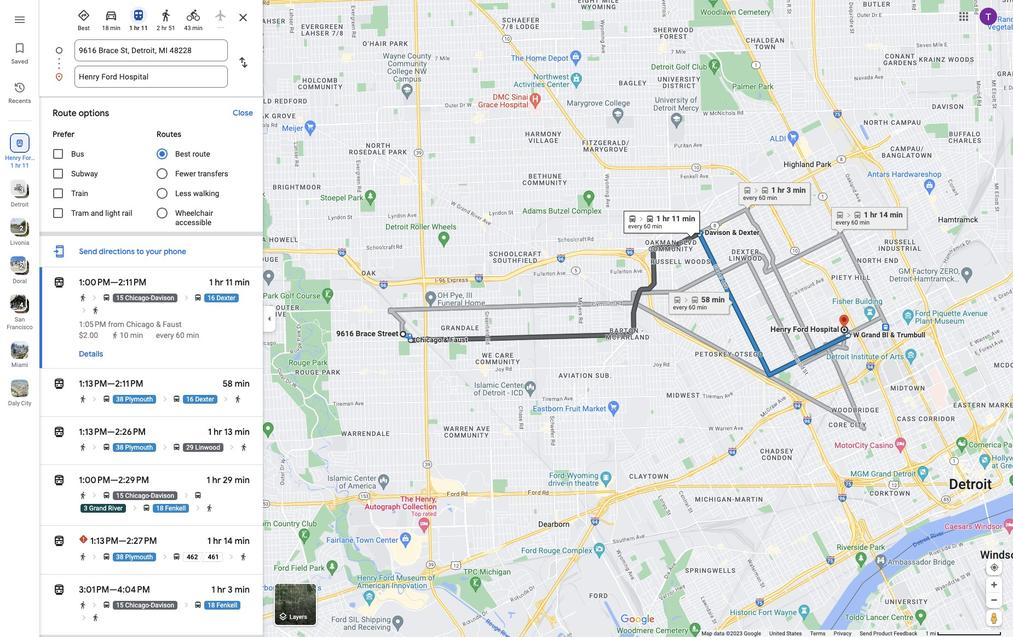 Task type: locate. For each thing, give the bounding box(es) containing it.
1 vertical spatial none field
[[79, 66, 224, 88]]

river
[[108, 505, 123, 512]]

send left product
[[860, 631, 873, 637]]

 for 1:00 pm — 2:11 pm
[[53, 275, 66, 290]]

3 up detroit at the top left of the page
[[20, 186, 23, 194]]

0 horizontal spatial best
[[78, 25, 90, 32]]

1 vertical spatial 38 plymouth
[[116, 444, 153, 452]]

chicago-
[[125, 294, 151, 302], [125, 492, 151, 500], [125, 602, 151, 609]]

11
[[141, 25, 148, 32], [22, 162, 29, 169], [226, 277, 233, 288]]


[[15, 137, 25, 149], [53, 275, 66, 290], [53, 377, 66, 392], [53, 425, 66, 440], [53, 473, 66, 488], [53, 534, 66, 549], [53, 583, 66, 598]]

rail
[[122, 209, 132, 218]]

0 vertical spatial fenkell
[[165, 505, 186, 512]]

$2.00
[[79, 331, 98, 340]]

15 chicago-davison up chicago at the left bottom
[[116, 294, 174, 302]]

1 vertical spatial 15 chicago-davison
[[116, 492, 174, 500]]

1 1:00 pm from the top
[[79, 277, 110, 288]]

Best radio
[[72, 4, 95, 32]]

, then image down 1:13 pm — 2:11 pm
[[91, 395, 99, 403]]

38
[[116, 396, 124, 403], [116, 444, 124, 452], [116, 553, 124, 561]]

1 hr 14 min
[[208, 536, 250, 547]]

best inside radio
[[78, 25, 90, 32]]

best down best travel modes "image" at the top left
[[78, 25, 90, 32]]

3 inside 3 places element
[[20, 186, 23, 194]]

1 davison from the top
[[151, 294, 174, 302]]

1 vertical spatial best
[[175, 150, 191, 158]]

1 plymouth from the top
[[125, 396, 153, 403]]

None field
[[79, 39, 224, 61], [79, 66, 224, 88]]

1 transit image from the top
[[53, 275, 66, 290]]

your
[[146, 247, 162, 256]]

4 transit image from the top
[[53, 583, 66, 598]]

15 chicago-davison down 2:29 pm
[[116, 492, 174, 500]]

1 vertical spatial fenkell
[[217, 602, 237, 609]]

1 vertical spatial 16
[[186, 396, 194, 403]]

38 plymouth down 1:13 pm — 2:11 pm
[[116, 396, 153, 403]]

10
[[120, 331, 128, 340]]

2 vertical spatial 11
[[226, 277, 233, 288]]

29 linwood
[[186, 444, 220, 452]]

2 vertical spatial transit image
[[53, 534, 66, 549]]

16 dexter for 58
[[186, 396, 214, 403]]

, then image
[[161, 395, 169, 403], [222, 395, 230, 403], [91, 443, 99, 452], [161, 443, 169, 452], [228, 443, 236, 452], [161, 553, 169, 561], [91, 601, 99, 609], [182, 601, 190, 609], [80, 614, 88, 622]]

1:13 pm right "alert" tooltip
[[90, 536, 119, 547]]

1 horizontal spatial 29
[[223, 475, 233, 486]]

1 none field from the top
[[79, 39, 224, 61]]

footer containing map data ©2023 google
[[702, 630, 926, 637]]

hr inside radio
[[134, 25, 140, 32]]

none field up destination henry ford hospital field
[[79, 39, 224, 61]]

list item down 'starting point 9616 brace st, detroit, mi 48228' field
[[39, 66, 263, 88]]

3 15 from the top
[[116, 602, 124, 609]]

hospital
[[9, 162, 31, 169]]

none field 'starting point 9616 brace st, detroit, mi 48228'
[[79, 39, 224, 61]]

walking image
[[111, 332, 119, 339]]

1 38 plymouth from the top
[[116, 396, 153, 403]]

min
[[110, 25, 120, 32], [193, 25, 203, 32], [235, 277, 250, 288], [130, 331, 143, 340], [186, 331, 199, 340], [235, 379, 250, 390], [235, 427, 250, 438], [235, 475, 250, 486], [235, 536, 250, 547], [235, 585, 250, 596]]

1 horizontal spatial 11
[[141, 25, 148, 32]]

1:00 pm — 2:11 pm
[[79, 277, 147, 288]]

1 15 chicago-davison from the top
[[116, 294, 174, 302]]

0 vertical spatial 1 hr 11
[[129, 25, 148, 32]]

15
[[116, 294, 124, 302], [116, 492, 124, 500], [116, 602, 124, 609]]

15 chicago-davison
[[116, 294, 174, 302], [116, 492, 174, 500], [116, 602, 174, 609]]

18 fenkell down 1 hr 3 min
[[208, 602, 237, 609]]

fewer
[[175, 169, 196, 178]]

2 hr 51
[[157, 25, 175, 32]]

18 fenkell
[[156, 505, 186, 512], [208, 602, 237, 609]]

options
[[79, 108, 109, 119]]

0 vertical spatial 18 fenkell
[[156, 505, 186, 512]]

58
[[223, 379, 233, 390]]

2 vertical spatial chicago-
[[125, 602, 151, 609]]

3 15 chicago-davison from the top
[[116, 602, 174, 609]]

2 38 plymouth from the top
[[116, 444, 153, 452]]

phone
[[164, 247, 186, 256]]

doral
[[13, 278, 27, 285]]

2 vertical spatial 18
[[208, 602, 215, 609]]

1 hr 13 min
[[208, 427, 250, 438]]

dexter
[[217, 294, 236, 302], [195, 396, 214, 403]]

2 38 from the top
[[116, 444, 124, 452]]

bus image
[[194, 294, 202, 302], [102, 492, 111, 500], [194, 492, 202, 500], [102, 601, 111, 609]]

best travel modes image
[[77, 9, 90, 22]]

58 min
[[223, 379, 250, 390]]

38 plymouth down the 2:27 pm at the left bottom
[[116, 553, 153, 561]]

1 horizontal spatial 18
[[156, 505, 164, 512]]

2 2 places element from the top
[[12, 262, 23, 272]]

less walking
[[175, 189, 219, 198]]

Starting point 9616 Brace St, Detroit, MI 48228 field
[[79, 44, 224, 57]]

38 down 1:13 pm — 2:11 pm
[[116, 396, 124, 403]]

1 vertical spatial chicago-
[[125, 492, 151, 500]]

2 none field from the top
[[79, 66, 224, 88]]

2:11 pm up 2:26 pm
[[115, 379, 143, 390]]

2 left "51"
[[157, 25, 160, 32]]

18 up the 2:27 pm at the left bottom
[[156, 505, 164, 512]]

1 hr 3 min
[[212, 585, 250, 596]]

1:00 pm up grand
[[79, 475, 110, 486]]

2 for 2 places element associated with doral
[[20, 263, 23, 271]]

none field for 2nd list item from the bottom of the google maps 'element'
[[79, 39, 224, 61]]

3 davison from the top
[[151, 602, 174, 609]]

1 horizontal spatial 1 hr 11
[[129, 25, 148, 32]]

3 places element
[[12, 185, 23, 195]]

2 horizontal spatial 11
[[226, 277, 233, 288]]

None radio
[[209, 4, 232, 28]]

15 up river
[[116, 492, 124, 500]]

0 vertical spatial dexter
[[217, 294, 236, 302]]

0 vertical spatial 18
[[102, 25, 109, 32]]

1 vertical spatial 29
[[223, 475, 233, 486]]

15 for 2:29 pm
[[116, 492, 124, 500]]

privacy button
[[834, 630, 852, 637]]

walk image
[[92, 306, 100, 315], [79, 395, 87, 403], [240, 443, 248, 452], [206, 504, 214, 512], [79, 601, 87, 609]]

0 horizontal spatial 29
[[186, 444, 194, 452]]

transit image for 1 hr 14 min
[[53, 534, 66, 549]]

1 list item from the top
[[39, 39, 263, 75]]

dexter up 1 hr 13 min
[[195, 396, 214, 403]]

2:11 pm down send directions to your phone in the top of the page
[[118, 277, 147, 288]]

map
[[702, 631, 713, 637]]

bus image
[[102, 294, 111, 302], [102, 395, 111, 403], [173, 395, 181, 403], [102, 443, 111, 452], [173, 443, 181, 452], [142, 504, 151, 512], [102, 553, 111, 561], [173, 553, 181, 561], [194, 601, 202, 609]]

1:00 pm for 1:00 pm — 2:29 pm
[[79, 475, 110, 486]]

0 vertical spatial none field
[[79, 39, 224, 61]]

1 vertical spatial 2:11 pm
[[115, 379, 143, 390]]

1 vertical spatial 15
[[116, 492, 124, 500]]

list item
[[39, 39, 263, 75], [39, 66, 263, 88]]

2 vertical spatial 38
[[116, 553, 124, 561]]

0 horizontal spatial 1 hr 11
[[10, 162, 29, 169]]

send inside directions main content
[[79, 247, 97, 256]]

3 38 plymouth from the top
[[116, 553, 153, 561]]

1:13 pm for 1:13 pm — 2:26 pm
[[79, 427, 107, 438]]

1:13 pm left 2:26 pm
[[79, 427, 107, 438]]

18 fenkell up the 2:27 pm at the left bottom
[[156, 505, 186, 512]]

2 places element up doral
[[12, 262, 23, 272]]

dexter down 1 hr 11 min on the left top
[[217, 294, 236, 302]]

2 vertical spatial 2
[[20, 263, 23, 271]]

1 vertical spatial 1 hr 11
[[10, 162, 29, 169]]

walk image down "3:01 pm"
[[79, 601, 87, 609]]

2 horizontal spatial 18
[[208, 602, 215, 609]]

collapse side panel image
[[264, 313, 276, 325]]

0 horizontal spatial 11
[[22, 162, 29, 169]]

15 down 1:00 pm — 2:11 pm in the top left of the page
[[116, 294, 124, 302]]

chicago- down 2:29 pm
[[125, 492, 151, 500]]

san francisco
[[7, 316, 33, 331]]

2 1:00 pm from the top
[[79, 475, 110, 486]]

close button
[[228, 103, 259, 123]]

transit image
[[132, 9, 145, 22], [53, 473, 66, 488], [53, 534, 66, 549]]

footer
[[702, 630, 926, 637]]

1 hr 29 min
[[207, 475, 250, 486]]

1 vertical spatial 11
[[22, 162, 29, 169]]

route options
[[53, 108, 109, 119]]

462
[[187, 553, 198, 561]]

— up river
[[110, 475, 118, 486]]

38 down the 1:13 pm — 2:26 pm
[[116, 444, 124, 452]]

none field for 1st list item from the bottom
[[79, 66, 224, 88]]

16 down 1 hr 11 min on the left top
[[208, 294, 215, 302]]

— down river
[[119, 536, 127, 547]]

2 inside radio
[[157, 25, 160, 32]]

best for best
[[78, 25, 90, 32]]

0 vertical spatial 15
[[116, 294, 124, 302]]

tram and light rail
[[71, 209, 132, 218]]

16
[[208, 294, 215, 302], [186, 396, 194, 403]]

2 chicago- from the top
[[125, 492, 151, 500]]

— for 3:01 pm — 4:04 pm
[[109, 585, 117, 596]]

2 vertical spatial 38 plymouth
[[116, 553, 153, 561]]

0 vertical spatial 1:13 pm
[[79, 379, 107, 390]]

, then image down the 29 linwood
[[182, 492, 190, 500]]

product
[[874, 631, 893, 637]]

tram
[[71, 209, 89, 218]]

best inside directions main content
[[175, 150, 191, 158]]

bus image down 3:01 pm — 4:04 pm
[[102, 601, 111, 609]]

0 vertical spatial 2 places element
[[12, 224, 23, 233]]

hr
[[134, 25, 140, 32], [162, 25, 167, 32], [15, 162, 21, 169], [215, 277, 224, 288], [214, 427, 222, 438], [212, 475, 221, 486], [213, 536, 222, 547], [217, 585, 226, 596]]

1:00 pm down directions
[[79, 277, 110, 288]]

ford
[[22, 155, 34, 162]]

0 horizontal spatial 18 fenkell
[[156, 505, 186, 512]]

2 15 chicago-davison from the top
[[116, 492, 174, 500]]

38 down 1:13 pm — 2:27 pm
[[116, 553, 124, 561]]

list item down '2 hr 51'
[[39, 39, 263, 75]]

transit image for 1:13 pm — 2:11 pm
[[53, 377, 66, 392]]

prefer bus
[[53, 129, 84, 158]]

to
[[137, 247, 144, 256]]

0 horizontal spatial fenkell
[[165, 505, 186, 512]]

— for 1:13 pm — 2:26 pm
[[107, 427, 115, 438]]

1 vertical spatial davison
[[151, 492, 174, 500]]

1 inside  'list'
[[10, 162, 14, 169]]

transit image for 1:13 pm — 2:26 pm
[[53, 425, 66, 440]]

min inside 43 min 'option'
[[193, 25, 203, 32]]

3 for 3
[[20, 186, 23, 194]]

transit image
[[53, 275, 66, 290], [53, 377, 66, 392], [53, 425, 66, 440], [53, 583, 66, 598]]

light
[[105, 209, 120, 218]]

0 vertical spatial 15 chicago-davison
[[116, 294, 174, 302]]

11 inside radio
[[141, 25, 148, 32]]

henry
[[5, 155, 21, 162]]

chicago- down the 4:04 pm
[[125, 602, 151, 609]]

1 horizontal spatial dexter
[[217, 294, 236, 302]]

walk image down the 1:13 pm — 2:26 pm
[[79, 443, 87, 452]]

privacy
[[834, 631, 852, 637]]

1 38 from the top
[[116, 396, 124, 403]]

1 2 places element from the top
[[12, 224, 23, 233]]

1 vertical spatial 16 dexter
[[186, 396, 214, 403]]

1 15 from the top
[[116, 294, 124, 302]]

plymouth down 1:13 pm — 2:11 pm
[[125, 396, 153, 403]]

walk image up 3 grand river
[[79, 492, 87, 500]]

1:13 pm
[[79, 379, 107, 390], [79, 427, 107, 438], [90, 536, 119, 547]]

livonia
[[10, 240, 29, 247]]

routes
[[157, 129, 182, 139]]

list
[[39, 39, 263, 88]]

0 vertical spatial 1:00 pm
[[79, 277, 110, 288]]

2:26 pm
[[115, 427, 146, 438]]

0 vertical spatial 16
[[208, 294, 215, 302]]

bus
[[71, 150, 84, 158]]

none field inside list item
[[79, 39, 224, 61]]

0 vertical spatial plymouth
[[125, 396, 153, 403]]

0 horizontal spatial 18
[[102, 25, 109, 32]]

0 horizontal spatial 3
[[20, 186, 23, 194]]

— down 1:13 pm — 2:11 pm
[[107, 427, 115, 438]]

1 chicago- from the top
[[125, 294, 151, 302]]

plymouth
[[125, 396, 153, 403], [125, 444, 153, 452], [125, 553, 153, 561]]

alert tooltip
[[79, 535, 88, 544]]

google
[[745, 631, 762, 637]]

16 dexter down 1 hr 11 min on the left top
[[208, 294, 236, 302]]

transit image left the 1:13 pm — 2:26 pm
[[53, 425, 66, 440]]

3 down 1 hr 14 min
[[228, 585, 233, 596]]

0 vertical spatial 2:11 pm
[[118, 277, 147, 288]]

18 down driving icon
[[102, 25, 109, 32]]

16 up the 29 linwood
[[186, 396, 194, 403]]

1 vertical spatial 2 places element
[[12, 262, 23, 272]]

chicago- for 1:00 pm — 2:29 pm
[[125, 492, 151, 500]]

every
[[156, 331, 174, 340]]

1 horizontal spatial 16
[[208, 294, 215, 302]]

1 vertical spatial 2
[[20, 225, 23, 232]]

— down 1:13 pm — 2:27 pm
[[109, 585, 117, 596]]

chicago- up chicago at the left bottom
[[125, 294, 151, 302]]

3 transit image from the top
[[53, 425, 66, 440]]

1:13 pm — 2:27 pm
[[90, 536, 157, 547]]

0 vertical spatial 3
[[20, 186, 23, 194]]

1:13 pm for 1:13 pm — 2:27 pm
[[90, 536, 119, 547]]

0 vertical spatial 38
[[116, 396, 124, 403]]

2 places element for doral
[[12, 262, 23, 272]]

3 plymouth from the top
[[125, 553, 153, 561]]

best
[[78, 25, 90, 32], [175, 150, 191, 158]]

1 vertical spatial 1:13 pm
[[79, 427, 107, 438]]

0 vertical spatial 38 plymouth
[[116, 396, 153, 403]]

bus image up every 60 min
[[194, 294, 202, 302]]

2 hr 51 radio
[[155, 4, 178, 32]]

cycling image
[[187, 9, 200, 22]]

— down details button
[[107, 379, 115, 390]]

2 places element
[[12, 224, 23, 233], [12, 262, 23, 272]]

1 vertical spatial 38
[[116, 444, 124, 452]]

2 up the livonia on the left
[[20, 225, 23, 232]]

2 davison from the top
[[151, 492, 174, 500]]

15 chicago-davison for 2:29 pm
[[116, 492, 174, 500]]

send left directions
[[79, 247, 97, 256]]

walk image
[[79, 294, 87, 302], [234, 395, 242, 403], [79, 443, 87, 452], [79, 492, 87, 500], [79, 553, 87, 561], [239, 553, 248, 561], [92, 614, 100, 622]]

0 horizontal spatial dexter
[[195, 396, 214, 403]]

0 vertical spatial best
[[78, 25, 90, 32]]

transit image right daly city button
[[53, 377, 66, 392]]

18 min
[[102, 25, 120, 32]]

1 horizontal spatial send
[[860, 631, 873, 637]]

send
[[79, 247, 97, 256], [860, 631, 873, 637]]

1 vertical spatial 18 fenkell
[[208, 602, 237, 609]]

none field down 'starting point 9616 brace st, detroit, mi 48228' field
[[79, 66, 224, 88]]

send for send product feedback
[[860, 631, 873, 637]]

1 mi
[[926, 631, 937, 637]]

1 hr 11 up 'starting point 9616 brace st, detroit, mi 48228' field
[[129, 25, 148, 32]]

1 mi button
[[926, 631, 1002, 637]]

0 vertical spatial 2
[[157, 25, 160, 32]]

3 chicago- from the top
[[125, 602, 151, 609]]

1:00 pm
[[79, 277, 110, 288], [79, 475, 110, 486]]

2 vertical spatial 15
[[116, 602, 124, 609]]

38 plymouth down 2:26 pm
[[116, 444, 153, 452]]

2 places element up the livonia on the left
[[12, 224, 23, 233]]

1 horizontal spatial 3
[[84, 505, 88, 512]]

1:05 pm from chicago & faust $2.00
[[79, 320, 182, 340]]

2 vertical spatial 15 chicago-davison
[[116, 602, 174, 609]]

1 vertical spatial dexter
[[195, 396, 214, 403]]

2 transit image from the top
[[53, 377, 66, 392]]

walking image
[[159, 9, 173, 22]]

2:27 pm
[[127, 536, 157, 547]]

4
[[20, 301, 23, 309]]

2 vertical spatial 1:13 pm
[[90, 536, 119, 547]]

1 vertical spatial transit image
[[53, 473, 66, 488]]

16 dexter up 1 hr 13 min
[[186, 396, 214, 403]]

0 vertical spatial davison
[[151, 294, 174, 302]]

walk image down "alert" tooltip
[[79, 553, 87, 561]]

18 down 1 hr 3 min
[[208, 602, 215, 609]]

1 vertical spatial plymouth
[[125, 444, 153, 452]]

38 for 2:11 pm
[[116, 396, 124, 403]]

1 horizontal spatial best
[[175, 150, 191, 158]]

0 vertical spatial 11
[[141, 25, 148, 32]]

, then image
[[91, 294, 99, 302], [182, 294, 190, 302], [80, 306, 88, 315], [91, 395, 99, 403], [91, 492, 99, 500], [182, 492, 190, 500], [131, 504, 139, 512], [194, 504, 202, 512], [91, 553, 99, 561], [228, 553, 236, 561]]

1 horizontal spatial fenkell
[[217, 602, 237, 609]]

2 vertical spatial plymouth
[[125, 553, 153, 561]]

close directions image
[[237, 11, 250, 24]]

0 vertical spatial send
[[79, 247, 97, 256]]

11 inside directions main content
[[226, 277, 233, 288]]

2 plymouth from the top
[[125, 444, 153, 452]]

footer inside google maps 'element'
[[702, 630, 926, 637]]

fenkell
[[165, 505, 186, 512], [217, 602, 237, 609]]

3 left grand
[[84, 505, 88, 512]]

daly
[[8, 400, 20, 407]]

best left 'route'
[[175, 150, 191, 158]]

0 vertical spatial 16 dexter
[[208, 294, 236, 302]]

, then image up the 462
[[194, 504, 202, 512]]

Destination Henry Ford Hospital field
[[79, 70, 224, 83]]

0 vertical spatial transit image
[[132, 9, 145, 22]]

2 horizontal spatial 3
[[228, 585, 233, 596]]

29 left linwood
[[186, 444, 194, 452]]

1:00 pm for 1:00 pm — 2:11 pm
[[79, 277, 110, 288]]

0 horizontal spatial 16
[[186, 396, 194, 403]]

2:11 pm
[[118, 277, 147, 288], [115, 379, 143, 390]]

2 vertical spatial davison
[[151, 602, 174, 609]]

1:13 pm down details
[[79, 379, 107, 390]]

transit image right doral
[[53, 275, 66, 290]]

2 15 from the top
[[116, 492, 124, 500]]

 list
[[0, 0, 39, 637]]

15 chicago-davison down the 4:04 pm
[[116, 602, 174, 609]]

transit image left "3:01 pm"
[[53, 583, 66, 598]]

plymouth down 2:26 pm
[[125, 444, 153, 452]]

1 hr 11 down henry
[[10, 162, 29, 169]]

16 dexter
[[208, 294, 236, 302], [186, 396, 214, 403]]

14
[[224, 536, 233, 547]]

1 vertical spatial send
[[860, 631, 873, 637]]

walk image up 1:05 pm
[[92, 306, 100, 315]]

0 vertical spatial chicago-
[[125, 294, 151, 302]]

reverse starting point and destination image
[[237, 56, 250, 69]]

1 vertical spatial 1:00 pm
[[79, 475, 110, 486]]

43 min
[[184, 25, 203, 32]]

route
[[193, 150, 210, 158]]

2 up doral
[[20, 263, 23, 271]]

plymouth down the 2:27 pm at the left bottom
[[125, 553, 153, 561]]

list inside google maps 'element'
[[39, 39, 263, 88]]

15 down 3:01 pm — 4:04 pm
[[116, 602, 124, 609]]

—
[[110, 277, 118, 288], [107, 379, 115, 390], [107, 427, 115, 438], [110, 475, 118, 486], [119, 536, 127, 547], [109, 585, 117, 596]]

3 grand river
[[84, 505, 123, 512]]

1 vertical spatial 3
[[84, 505, 88, 512]]

29 down 13
[[223, 475, 233, 486]]

directions main content
[[39, 0, 263, 637]]

— down directions
[[110, 277, 118, 288]]

transit image for 1 hr 29 min
[[53, 473, 66, 488]]

0 horizontal spatial send
[[79, 247, 97, 256]]



Task type: vqa. For each thing, say whether or not it's contained in the screenshot.
Train
yes



Task type: describe. For each thing, give the bounding box(es) containing it.
google account: tyler black  
(blacklashes1000@gmail.com) image
[[980, 7, 998, 25]]

13
[[224, 427, 233, 438]]

send directions to your phone button
[[74, 241, 192, 263]]

wheelchair accessible
[[175, 209, 213, 227]]

united
[[770, 631, 786, 637]]

fewer transfers
[[175, 169, 228, 178]]

less
[[175, 189, 191, 198]]

train
[[71, 189, 88, 198]]

461
[[208, 553, 219, 561]]

18 inside 18 min option
[[102, 25, 109, 32]]

best for best route
[[175, 150, 191, 158]]

 for 3:01 pm — 4:04 pm
[[53, 583, 66, 598]]

walk image down 58 min
[[234, 395, 242, 403]]

subway
[[71, 169, 98, 178]]

states
[[787, 631, 803, 637]]

2 for 2 hr 51
[[157, 25, 160, 32]]

linwood
[[195, 444, 220, 452]]

zoom in image
[[991, 581, 999, 589]]

1 hr 11 radio
[[127, 4, 150, 32]]

transit image for 3:01 pm — 4:04 pm
[[53, 583, 66, 598]]

, then image down 1:13 pm — 2:27 pm
[[91, 553, 99, 561]]

daly city button
[[0, 375, 39, 409]]

hr inside  'list'
[[15, 162, 21, 169]]

2 places element for livonia
[[12, 224, 23, 233]]

prefer
[[53, 129, 75, 139]]

faust
[[163, 320, 182, 329]]

walk image down 1 hr 14 min
[[239, 553, 248, 561]]

min inside 18 min option
[[110, 25, 120, 32]]

1 hr 11 min
[[209, 277, 250, 288]]

walking
[[193, 189, 219, 198]]

18 min radio
[[100, 4, 123, 32]]

 inside 'list'
[[15, 137, 25, 149]]

google maps element
[[0, 0, 1014, 637]]

10 min
[[120, 331, 143, 340]]

16 for 58
[[186, 396, 194, 403]]

feedback
[[895, 631, 918, 637]]

2 vertical spatial 3
[[228, 585, 233, 596]]

recents
[[8, 97, 31, 105]]

4:04 pm
[[117, 585, 150, 596]]

, then image down 1:00 pm — 2:11 pm in the top left of the page
[[91, 294, 99, 302]]

details button
[[73, 344, 109, 364]]

details
[[79, 349, 103, 359]]

60
[[176, 331, 185, 340]]

saved
[[11, 58, 28, 65]]

send for send directions to your phone
[[79, 247, 97, 256]]

— for 1:13 pm — 2:11 pm
[[107, 379, 115, 390]]

send directions to your phone
[[79, 247, 186, 256]]

wheelchair
[[175, 209, 213, 218]]

detroit
[[11, 201, 29, 208]]

show your location image
[[990, 563, 1000, 573]]

1 hr 11 inside radio
[[129, 25, 148, 32]]

city
[[21, 400, 31, 407]]

, then image down 1 hr 14 min
[[228, 553, 236, 561]]

1 vertical spatial 18
[[156, 505, 164, 512]]

directions
[[99, 247, 135, 256]]

1 hr 11 inside  'list'
[[10, 162, 29, 169]]

driving image
[[105, 9, 118, 22]]

1:13 pm — 2:26 pm
[[79, 427, 146, 438]]

, then image up '60'
[[182, 294, 190, 302]]

3:01 pm — 4:04 pm
[[79, 585, 150, 596]]

layers
[[290, 614, 307, 621]]

1:05 pm
[[79, 320, 106, 329]]

chicago- for 1:00 pm — 2:11 pm
[[125, 294, 151, 302]]

transfers
[[198, 169, 228, 178]]

3 38 from the top
[[116, 553, 124, 561]]

&
[[156, 320, 161, 329]]

united states button
[[770, 630, 803, 637]]

daly city
[[8, 400, 31, 407]]

walk image down 1 hr 13 min
[[240, 443, 248, 452]]

accessible
[[175, 218, 212, 227]]

43
[[184, 25, 191, 32]]

grand
[[89, 505, 107, 512]]

walk image down 1 hr 29 min
[[206, 504, 214, 512]]

dexter for 1
[[217, 294, 236, 302]]

11 inside  'list'
[[22, 162, 29, 169]]

bus image up 3 grand river
[[102, 492, 111, 500]]

©2023
[[727, 631, 743, 637]]

dexter for 58
[[195, 396, 214, 403]]

2:11 pm for 1:00 pm — 2:11 pm
[[118, 277, 147, 288]]

map data ©2023 google
[[702, 631, 762, 637]]

15 chicago-davison for 2:11 pm
[[116, 294, 174, 302]]

davison for 4:04 pm
[[151, 602, 174, 609]]

miami
[[11, 362, 28, 369]]

2:11 pm for 1:13 pm — 2:11 pm
[[115, 379, 143, 390]]

16 for 1
[[208, 294, 215, 302]]

chicago- for 3:01 pm — 4:04 pm
[[125, 602, 151, 609]]

 for 1:13 pm — 2:26 pm
[[53, 425, 66, 440]]

terms
[[811, 631, 826, 637]]

— for 1:00 pm — 2:29 pm
[[110, 475, 118, 486]]

43 min radio
[[182, 4, 205, 32]]

3:01 pm
[[79, 585, 109, 596]]

16 dexter for 1
[[208, 294, 236, 302]]

terms button
[[811, 630, 826, 637]]

0 vertical spatial 29
[[186, 444, 194, 452]]

15 chicago-davison for 4:04 pm
[[116, 602, 174, 609]]

hr inside radio
[[162, 25, 167, 32]]

1:13 pm for 1:13 pm — 2:11 pm
[[79, 379, 107, 390]]

2 list item from the top
[[39, 66, 263, 88]]

1 horizontal spatial 18 fenkell
[[208, 602, 237, 609]]

4 places element
[[12, 300, 23, 310]]

38 plymouth for 2:11 pm
[[116, 396, 153, 403]]

1:00 pm — 2:29 pm
[[79, 475, 149, 486]]

, then image up grand
[[91, 492, 99, 500]]

recents button
[[0, 77, 39, 107]]

davison for 2:11 pm
[[151, 294, 174, 302]]

3 for 3 grand river
[[84, 505, 88, 512]]

and
[[91, 209, 104, 218]]

from
[[108, 320, 124, 329]]

, then image right river
[[131, 504, 139, 512]]

walk image down 1:13 pm — 2:11 pm
[[79, 395, 87, 403]]

saved button
[[0, 37, 39, 68]]

show street view coverage image
[[987, 610, 1003, 626]]

15 for 2:11 pm
[[116, 294, 124, 302]]

plymouth for 1:13 pm — 2:26 pm
[[125, 444, 153, 452]]

 for 1:00 pm — 2:29 pm
[[53, 473, 66, 488]]

— for 1:13 pm — 2:27 pm
[[119, 536, 127, 547]]

plymouth for 1:13 pm — 2:11 pm
[[125, 396, 153, 403]]

henry ford hospital
[[5, 155, 34, 169]]

united states
[[770, 631, 803, 637]]

15 for 4:04 pm
[[116, 602, 124, 609]]

bus image down the 29 linwood
[[194, 492, 202, 500]]

best route
[[175, 150, 210, 158]]

38 for 2:26 pm
[[116, 444, 124, 452]]

transit image for 1:00 pm — 2:11 pm
[[53, 275, 66, 290]]

2 for livonia 2 places element
[[20, 225, 23, 232]]

menu image
[[13, 13, 26, 26]]

38 plymouth for 2:26 pm
[[116, 444, 153, 452]]

2:29 pm
[[118, 475, 149, 486]]

zoom out image
[[991, 596, 999, 605]]

flights image
[[214, 9, 227, 22]]

francisco
[[7, 324, 33, 331]]

mi
[[931, 631, 937, 637]]

none field destination henry ford hospital
[[79, 66, 224, 88]]

transit image inside 1 hr 11 radio
[[132, 9, 145, 22]]

1 inside radio
[[129, 25, 133, 32]]

davison for 2:29 pm
[[151, 492, 174, 500]]

miami button
[[0, 337, 39, 371]]

, then image up 1:05 pm
[[80, 306, 88, 315]]

— for 1:00 pm — 2:11 pm
[[110, 277, 118, 288]]

every 60 min
[[156, 331, 199, 340]]

1:13 pm — 2:11 pm
[[79, 379, 143, 390]]

close
[[233, 108, 253, 118]]

walk image up 1:05 pm
[[79, 294, 87, 302]]

 for 1:13 pm — 2:11 pm
[[53, 377, 66, 392]]

walk image down "3:01 pm"
[[92, 614, 100, 622]]



